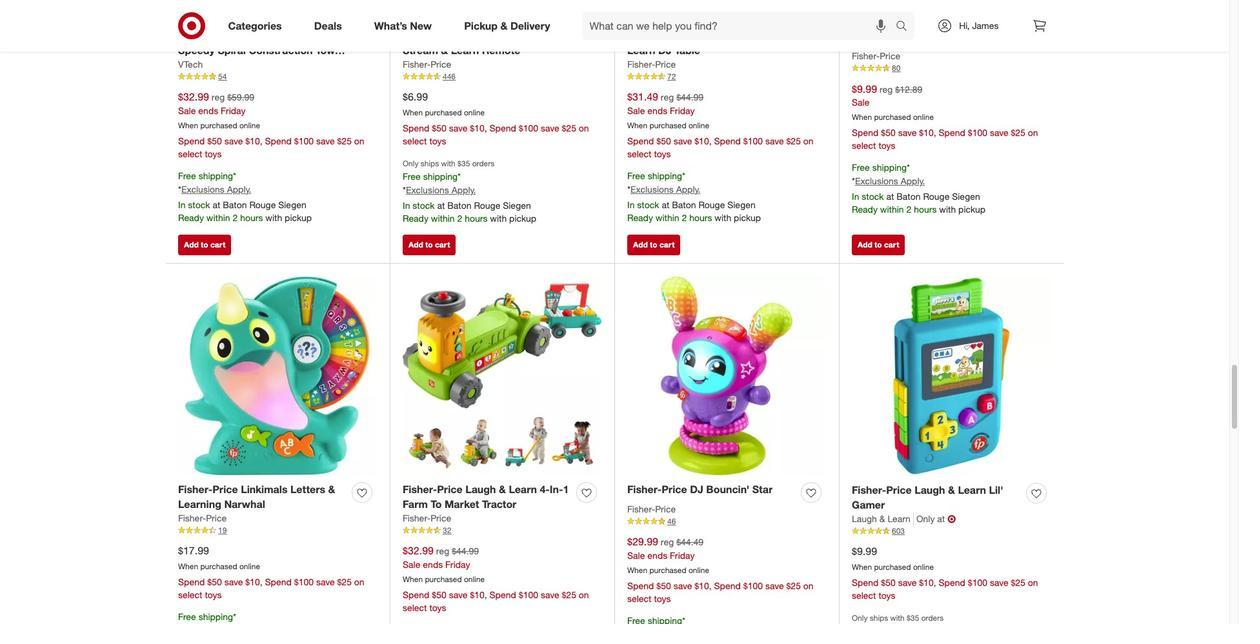 Task type: locate. For each thing, give the bounding box(es) containing it.
purchased down $12.89 on the right of page
[[874, 113, 911, 122]]

fisher-price link for fisher-price twist & learn gamer
[[852, 50, 900, 63]]

3 to from the left
[[650, 240, 657, 250]]

1 horizontal spatial free shipping * * exclusions apply. in stock at  baton rouge siegen ready within 2 hours with pickup
[[627, 170, 761, 223]]

rouge
[[923, 191, 950, 202], [249, 199, 276, 210], [699, 199, 725, 210], [474, 200, 500, 211]]

reg inside $29.99 reg $44.49 sale ends friday when purchased online spend $50 save $10, spend $100 save $25 on select toys
[[661, 537, 674, 548]]

friday down 32
[[445, 560, 470, 571]]

go!
[[211, 29, 228, 42], [230, 29, 247, 42]]

ends inside '$32.99 reg $59.99 sale ends friday when purchased online spend $50 save $10, spend $100 save $25 on select toys'
[[198, 105, 218, 116]]

free for $31.49
[[627, 170, 645, 181]]

exclusions apply. button for $9.99
[[855, 175, 925, 188]]

laugh for remote
[[465, 29, 496, 42]]

1 add to cart from the left
[[184, 240, 225, 250]]

fisher-price laugh & learn 4-in-1 farm to market tractor image
[[403, 277, 602, 476], [403, 277, 602, 476]]

sale for fisher-price laugh & learn 4-in-1 farm to market tractor
[[403, 560, 420, 571]]

pickup for $31.49
[[734, 212, 761, 223]]

sale inside '$32.99 reg $44.99 sale ends friday when purchased online spend $50 save $10, spend $100 save $25 on select toys'
[[403, 560, 420, 571]]

1 vertical spatial vtech
[[178, 59, 203, 70]]

0 vertical spatial dj
[[658, 44, 672, 57]]

add to cart button for $6.99
[[403, 235, 456, 256]]

fisher-price
[[852, 51, 900, 62], [403, 59, 451, 70], [627, 59, 676, 70], [627, 504, 676, 515], [178, 513, 227, 524], [403, 513, 451, 524]]

reg
[[880, 84, 893, 95], [212, 92, 225, 103], [661, 92, 674, 103], [661, 537, 674, 548], [436, 546, 449, 557]]

$25
[[562, 123, 576, 134], [1011, 127, 1025, 138], [337, 135, 352, 146], [786, 135, 801, 146], [337, 577, 352, 588], [1011, 578, 1025, 588], [786, 581, 801, 592], [562, 590, 576, 601]]

fisher-price link down stream
[[403, 58, 451, 71]]

$35
[[458, 159, 470, 168], [907, 614, 919, 623]]

$9.99 left $12.89 on the right of page
[[852, 82, 877, 95]]

3 cart from the left
[[660, 240, 675, 250]]

2 cart from the left
[[435, 240, 450, 250]]

vtech go! go! smart wheels speedy spiral construction tower track set
[[178, 29, 345, 72]]

$25 inside $17.99 when purchased online spend $50 save $10, spend $100 save $25 on select toys
[[337, 577, 352, 588]]

purchased inside $29.99 reg $44.49 sale ends friday when purchased online spend $50 save $10, spend $100 save $25 on select toys
[[650, 566, 686, 576]]

$10, inside $6.99 when purchased online spend $50 save $10, spend $100 save $25 on select toys
[[470, 123, 487, 134]]

fisher-price linkimals letters & learning narwhal image
[[178, 277, 377, 476], [178, 277, 377, 476]]

within for $9.99
[[880, 204, 904, 215]]

1 vertical spatial dj
[[690, 484, 703, 497]]

0 horizontal spatial free shipping * * exclusions apply. in stock at  baton rouge siegen ready within 2 hours with pickup
[[178, 170, 312, 223]]

reg for fisher-price dj bouncin' star
[[661, 537, 674, 548]]

ready for $31.49
[[627, 212, 653, 223]]

online inside '$32.99 reg $59.99 sale ends friday when purchased online spend $50 save $10, spend $100 save $25 on select toys'
[[239, 121, 260, 130]]

sale for fisher-price twist & learn gamer
[[852, 97, 870, 108]]

ends inside the $31.49 reg $44.99 sale ends friday when purchased online spend $50 save $10, spend $100 save $25 on select toys
[[647, 105, 667, 116]]

$100
[[519, 123, 538, 134], [968, 127, 987, 138], [294, 135, 314, 146], [743, 135, 763, 146], [294, 577, 314, 588], [968, 578, 987, 588], [743, 581, 763, 592], [519, 590, 538, 601]]

4 add to cart from the left
[[858, 240, 899, 250]]

$32.99 down farm
[[403, 545, 434, 558]]

learn inside fisher-price laugh & learn 4-in-1 farm to market tractor
[[509, 484, 537, 497]]

select inside $9.99 reg $12.89 sale when purchased online spend $50 save $10, spend $100 save $25 on select toys
[[852, 140, 876, 151]]

fisher-price for fisher-price dj bouncin' star
[[627, 504, 676, 515]]

select inside the $31.49 reg $44.99 sale ends friday when purchased online spend $50 save $10, spend $100 save $25 on select toys
[[627, 148, 652, 159]]

$50 inside '$32.99 reg $59.99 sale ends friday when purchased online spend $50 save $10, spend $100 save $25 on select toys'
[[207, 135, 222, 146]]

$44.49
[[676, 537, 704, 548]]

2 vtech from the top
[[178, 59, 203, 70]]

toys inside '$32.99 reg $59.99 sale ends friday when purchased online spend $50 save $10, spend $100 save $25 on select toys'
[[205, 148, 222, 159]]

sale inside $9.99 reg $12.89 sale when purchased online spend $50 save $10, spend $100 save $25 on select toys
[[852, 97, 870, 108]]

price inside fisher-price laugh & learn mix & learn dj table
[[662, 29, 687, 42]]

2 vertical spatial only
[[852, 614, 868, 623]]

toys inside $9.99 when purchased online spend $50 save $10, spend $100 save $25 on select toys
[[879, 590, 895, 601]]

0 horizontal spatial $32.99
[[178, 91, 209, 103]]

free inside the "only ships with $35 orders free shipping * * exclusions apply. in stock at  baton rouge siegen ready within 2 hours with pickup"
[[403, 171, 421, 182]]

purchased down $31.49
[[650, 121, 686, 130]]

0 vertical spatial only
[[403, 159, 419, 168]]

vtech go! go! smart wheels speedy spiral construction tower track set image
[[178, 0, 377, 21], [178, 0, 377, 21]]

online inside $17.99 when purchased online spend $50 save $10, spend $100 save $25 on select toys
[[239, 562, 260, 572]]

1 vertical spatial only
[[916, 514, 935, 525]]

fisher-price link down learning at the bottom left of page
[[178, 512, 227, 525]]

orders down $9.99 when purchased online spend $50 save $10, spend $100 save $25 on select toys
[[921, 614, 944, 623]]

fisher-price linkimals letters & learning narwhal
[[178, 484, 335, 511]]

within for $31.49
[[656, 212, 679, 223]]

1 vertical spatial gamer
[[852, 499, 885, 512]]

online down 32 link
[[464, 575, 485, 585]]

4 cart from the left
[[884, 240, 899, 250]]

exclusions for $9.99
[[855, 176, 898, 187]]

friday for fisher-price laugh & learn 4-in-1 farm to market tractor
[[445, 560, 470, 571]]

dj inside fisher-price laugh & learn mix & learn dj table
[[658, 44, 672, 57]]

ships for only ships with $35 orders free shipping * * exclusions apply. in stock at  baton rouge siegen ready within 2 hours with pickup
[[421, 159, 439, 168]]

orders down $6.99 when purchased online spend $50 save $10, spend $100 save $25 on select toys
[[472, 159, 495, 168]]

select
[[403, 135, 427, 146], [852, 140, 876, 151], [178, 148, 202, 159], [627, 148, 652, 159], [178, 590, 202, 601], [852, 590, 876, 601], [627, 594, 652, 605], [403, 603, 427, 614]]

vtech link
[[178, 58, 203, 71]]

online inside the $31.49 reg $44.99 sale ends friday when purchased online spend $50 save $10, spend $100 save $25 on select toys
[[689, 121, 709, 130]]

fisher-price link for fisher-price laugh & learn 4-in-1 farm to market tractor
[[403, 512, 451, 525]]

laugh inside fisher-price laugh & learn stream & learn remote
[[465, 29, 496, 42]]

rouge inside the "only ships with $35 orders free shipping * * exclusions apply. in stock at  baton rouge siegen ready within 2 hours with pickup"
[[474, 200, 500, 211]]

$44.99 inside '$32.99 reg $44.99 sale ends friday when purchased online spend $50 save $10, spend $100 save $25 on select toys'
[[452, 546, 479, 557]]

1 vertical spatial $35
[[907, 614, 919, 623]]

fisher-price laugh & learn mix & learn dj table image
[[627, 0, 826, 21], [627, 0, 826, 21]]

2 add to cart button from the left
[[403, 235, 456, 256]]

1 vertical spatial $32.99
[[403, 545, 434, 558]]

siegen
[[952, 191, 980, 202], [278, 199, 306, 210], [727, 199, 756, 210], [503, 200, 531, 211]]

vtech inside vtech go! go! smart wheels speedy spiral construction tower track set
[[178, 29, 208, 42]]

purchased
[[425, 108, 462, 118], [874, 113, 911, 122], [200, 121, 237, 130], [650, 121, 686, 130], [200, 562, 237, 572], [874, 563, 911, 572], [650, 566, 686, 576], [425, 575, 462, 585]]

free shipping * * exclusions apply. in stock at  baton rouge siegen ready within 2 hours with pickup
[[852, 162, 986, 215], [178, 170, 312, 223], [627, 170, 761, 223]]

at inside laugh & learn only at ¬
[[937, 514, 945, 525]]

add to cart button for $31.49
[[627, 235, 680, 256]]

$44.99 for $32.99
[[452, 546, 479, 557]]

fisher-price dj bouncin' star image
[[627, 277, 826, 476], [627, 277, 826, 476]]

2 $9.99 from the top
[[852, 545, 877, 558]]

hours for $31.49
[[689, 212, 712, 223]]

$31.49
[[627, 91, 658, 103]]

online down $44.49
[[689, 566, 709, 576]]

1
[[563, 484, 569, 497]]

$9.99 inside $9.99 reg $12.89 sale when purchased online spend $50 save $10, spend $100 save $25 on select toys
[[852, 82, 877, 95]]

twist
[[915, 30, 940, 43]]

dj
[[658, 44, 672, 57], [690, 484, 703, 497]]

0 vertical spatial vtech
[[178, 29, 208, 42]]

online down $59.99
[[239, 121, 260, 130]]

free shipping *
[[178, 612, 236, 623]]

fisher-price up the 72
[[627, 59, 676, 70]]

$35 down $6.99 when purchased online spend $50 save $10, spend $100 save $25 on select toys
[[458, 159, 470, 168]]

2 for $32.99
[[233, 212, 238, 223]]

fisher-price for fisher-price laugh & learn mix & learn dj table
[[627, 59, 676, 70]]

on inside '$32.99 reg $44.99 sale ends friday when purchased online spend $50 save $10, spend $100 save $25 on select toys'
[[579, 590, 589, 601]]

$100 inside $29.99 reg $44.49 sale ends friday when purchased online spend $50 save $10, spend $100 save $25 on select toys
[[743, 581, 763, 592]]

only for only ships with $35 orders free shipping * * exclusions apply. in stock at  baton rouge siegen ready within 2 hours with pickup
[[403, 159, 419, 168]]

1 vertical spatial orders
[[921, 614, 944, 623]]

1 horizontal spatial dj
[[690, 484, 703, 497]]

remote
[[482, 44, 520, 57]]

friday down $44.49
[[670, 551, 695, 562]]

online down the 446 link
[[464, 108, 485, 118]]

$29.99 reg $44.49 sale ends friday when purchased online spend $50 save $10, spend $100 save $25 on select toys
[[627, 536, 814, 605]]

0 vertical spatial ships
[[421, 159, 439, 168]]

only inside laugh & learn only at ¬
[[916, 514, 935, 525]]

friday down the 72
[[670, 105, 695, 116]]

4 add from the left
[[858, 240, 872, 250]]

1 $9.99 from the top
[[852, 82, 877, 95]]

2
[[906, 204, 911, 215], [233, 212, 238, 223], [682, 212, 687, 223], [457, 213, 462, 224]]

when inside $6.99 when purchased online spend $50 save $10, spend $100 save $25 on select toys
[[403, 108, 423, 118]]

select inside $6.99 when purchased online spend $50 save $10, spend $100 save $25 on select toys
[[403, 135, 427, 146]]

& up tractor
[[499, 484, 506, 497]]

dj left table
[[658, 44, 672, 57]]

1 vtech from the top
[[178, 29, 208, 42]]

& right "letters"
[[328, 484, 335, 497]]

80 link
[[852, 63, 1051, 74]]

0 vertical spatial gamer
[[984, 30, 1017, 43]]

purchased down 32
[[425, 575, 462, 585]]

free for $32.99
[[178, 170, 196, 181]]

fisher- inside fisher-price linkimals letters & learning narwhal
[[178, 484, 212, 497]]

purchased inside '$32.99 reg $59.99 sale ends friday when purchased online spend $50 save $10, spend $100 save $25 on select toys'
[[200, 121, 237, 130]]

$10,
[[470, 123, 487, 134], [919, 127, 936, 138], [245, 135, 262, 146], [695, 135, 712, 146], [245, 577, 262, 588], [919, 578, 936, 588], [695, 581, 712, 592], [470, 590, 487, 601]]

0 vertical spatial $32.99
[[178, 91, 209, 103]]

$32.99 down track
[[178, 91, 209, 103]]

reg down 32
[[436, 546, 449, 557]]

$35 for only ships with $35 orders free shipping * * exclusions apply. in stock at  baton rouge siegen ready within 2 hours with pickup
[[458, 159, 470, 168]]

0 horizontal spatial orders
[[472, 159, 495, 168]]

fisher-price laugh & learn lil' gamer link
[[852, 484, 1021, 513]]

fisher-price twist & learn gamer image
[[852, 0, 1051, 22], [852, 0, 1051, 22]]

stock inside the "only ships with $35 orders free shipping * * exclusions apply. in stock at  baton rouge siegen ready within 2 hours with pickup"
[[413, 200, 435, 211]]

4 to from the left
[[875, 240, 882, 250]]

1 vertical spatial $9.99
[[852, 545, 877, 558]]

friday for fisher-price laugh & learn mix & learn dj table
[[670, 105, 695, 116]]

1 vertical spatial ships
[[870, 614, 888, 623]]

1 horizontal spatial gamer
[[984, 30, 1017, 43]]

2 add to cart from the left
[[409, 240, 450, 250]]

fisher- inside fisher-price laugh & learn mix & learn dj table
[[627, 29, 662, 42]]

gamer
[[984, 30, 1017, 43], [852, 499, 885, 512]]

fisher-price down to
[[403, 513, 451, 524]]

sale for fisher-price dj bouncin' star
[[627, 551, 645, 562]]

sale inside '$32.99 reg $59.99 sale ends friday when purchased online spend $50 save $10, spend $100 save $25 on select toys'
[[178, 105, 196, 116]]

fisher-price laugh & learn lil' gamer image
[[852, 277, 1051, 476], [852, 277, 1051, 476]]

online down $12.89 on the right of page
[[913, 113, 934, 122]]

online down 72 link
[[689, 121, 709, 130]]

dj left 'bouncin''
[[690, 484, 703, 497]]

$10, inside $17.99 when purchased online spend $50 save $10, spend $100 save $25 on select toys
[[245, 577, 262, 588]]

toys inside $29.99 reg $44.49 sale ends friday when purchased online spend $50 save $10, spend $100 save $25 on select toys
[[654, 594, 671, 605]]

0 horizontal spatial dj
[[658, 44, 672, 57]]

rouge for $32.99
[[249, 199, 276, 210]]

add to cart button for $32.99
[[178, 235, 231, 256]]

siegen inside the "only ships with $35 orders free shipping * * exclusions apply. in stock at  baton rouge siegen ready within 2 hours with pickup"
[[503, 200, 531, 211]]

446
[[443, 72, 456, 81]]

new
[[410, 19, 432, 32]]

0 vertical spatial orders
[[472, 159, 495, 168]]

cart for $32.99
[[210, 240, 225, 250]]

fisher-price link for fisher-price laugh & learn stream & learn remote
[[403, 58, 451, 71]]

laugh inside fisher-price laugh & learn mix & learn dj table
[[690, 29, 721, 42]]

2 to from the left
[[425, 240, 433, 250]]

free shipping * * exclusions apply. in stock at  baton rouge siegen ready within 2 hours with pickup for $9.99
[[852, 162, 986, 215]]

& down fisher-price laugh & learn lil' gamer
[[880, 514, 885, 525]]

sale for fisher-price laugh & learn mix & learn dj table
[[627, 105, 645, 116]]

stock
[[862, 191, 884, 202], [188, 199, 210, 210], [637, 199, 659, 210], [413, 200, 435, 211]]

exclusions
[[855, 176, 898, 187], [181, 184, 224, 195], [631, 184, 674, 195], [406, 185, 449, 195]]

0 horizontal spatial gamer
[[852, 499, 885, 512]]

& inside fisher-price laugh & learn 4-in-1 farm to market tractor
[[499, 484, 506, 497]]

select inside $29.99 reg $44.49 sale ends friday when purchased online spend $50 save $10, spend $100 save $25 on select toys
[[627, 594, 652, 605]]

select inside $17.99 when purchased online spend $50 save $10, spend $100 save $25 on select toys
[[178, 590, 202, 601]]

fisher-price link down to
[[403, 512, 451, 525]]

& up the '¬'
[[948, 484, 955, 497]]

fisher-price link up the 72
[[627, 58, 676, 71]]

gamer right hi, on the right top of page
[[984, 30, 1017, 43]]

ends down $29.99
[[647, 551, 667, 562]]

1 horizontal spatial ships
[[870, 614, 888, 623]]

fisher-price down learning at the bottom left of page
[[178, 513, 227, 524]]

ends down $31.49
[[647, 105, 667, 116]]

cart for $6.99
[[435, 240, 450, 250]]

$9.99 down laugh & learn link
[[852, 545, 877, 558]]

orders
[[472, 159, 495, 168], [921, 614, 944, 623]]

0 vertical spatial $35
[[458, 159, 470, 168]]

0 vertical spatial $9.99
[[852, 82, 877, 95]]

pickup for $32.99
[[285, 212, 312, 223]]

shipping
[[872, 162, 907, 173], [199, 170, 233, 181], [648, 170, 682, 181], [423, 171, 458, 182], [199, 612, 233, 623]]

1 add to cart button from the left
[[178, 235, 231, 256]]

0 horizontal spatial $44.99
[[452, 546, 479, 557]]

online down 603 link
[[913, 563, 934, 572]]

$9.99 inside $9.99 when purchased online spend $50 save $10, spend $100 save $25 on select toys
[[852, 545, 877, 558]]

laugh for farm
[[465, 484, 496, 497]]

fisher-price laugh & learn stream & learn remote image
[[403, 0, 602, 21], [403, 0, 602, 21]]

fisher-price link up 46
[[627, 504, 676, 517]]

online inside '$32.99 reg $44.99 sale ends friday when purchased online spend $50 save $10, spend $100 save $25 on select toys'
[[464, 575, 485, 585]]

ends inside $29.99 reg $44.49 sale ends friday when purchased online spend $50 save $10, spend $100 save $25 on select toys
[[647, 551, 667, 562]]

vtech down "speedy"
[[178, 59, 203, 70]]

0 horizontal spatial go!
[[211, 29, 228, 42]]

learn
[[509, 29, 537, 42], [733, 29, 762, 42], [953, 30, 981, 43], [451, 44, 479, 57], [627, 44, 655, 57], [509, 484, 537, 497], [958, 484, 986, 497], [888, 514, 911, 525]]

vtech go! go! smart wheels speedy spiral construction tower track set link
[[178, 29, 347, 72]]

vtech up "speedy"
[[178, 29, 208, 42]]

fisher-price dj bouncin' star
[[627, 484, 773, 497]]

3 add to cart button from the left
[[627, 235, 680, 256]]

add to cart
[[184, 240, 225, 250], [409, 240, 450, 250], [633, 240, 675, 250], [858, 240, 899, 250]]

siegen for $31.49
[[727, 199, 756, 210]]

reg down the 72
[[661, 92, 674, 103]]

at inside the "only ships with $35 orders free shipping * * exclusions apply. in stock at  baton rouge siegen ready within 2 hours with pickup"
[[437, 200, 445, 211]]

pickup
[[958, 204, 986, 215], [285, 212, 312, 223], [734, 212, 761, 223], [509, 213, 536, 224]]

fisher-price down stream
[[403, 59, 451, 70]]

fisher-price link
[[852, 50, 900, 63], [403, 58, 451, 71], [627, 58, 676, 71], [627, 504, 676, 517], [178, 512, 227, 525], [403, 512, 451, 525]]

$50 inside $6.99 when purchased online spend $50 save $10, spend $100 save $25 on select toys
[[432, 123, 446, 134]]

$44.99 down 32 link
[[452, 546, 479, 557]]

purchased down $6.99
[[425, 108, 462, 118]]

ends down 32
[[423, 560, 443, 571]]

purchased down 603
[[874, 563, 911, 572]]

toys inside '$32.99 reg $44.99 sale ends friday when purchased online spend $50 save $10, spend $100 save $25 on select toys'
[[429, 603, 446, 614]]

72
[[667, 72, 676, 81]]

cart
[[210, 240, 225, 250], [435, 240, 450, 250], [660, 240, 675, 250], [884, 240, 899, 250]]

2 horizontal spatial only
[[916, 514, 935, 525]]

purchased down $17.99
[[200, 562, 237, 572]]

within
[[880, 204, 904, 215], [206, 212, 230, 223], [656, 212, 679, 223], [431, 213, 455, 224]]

ends down 54
[[198, 105, 218, 116]]

& right mix
[[785, 29, 792, 42]]

sale for vtech go! go! smart wheels speedy spiral construction tower track set
[[178, 105, 196, 116]]

ends inside '$32.99 reg $44.99 sale ends friday when purchased online spend $50 save $10, spend $100 save $25 on select toys'
[[423, 560, 443, 571]]

reg down 46
[[661, 537, 674, 548]]

$10, inside '$32.99 reg $44.99 sale ends friday when purchased online spend $50 save $10, spend $100 save $25 on select toys'
[[470, 590, 487, 601]]

2 add from the left
[[409, 240, 423, 250]]

friday inside '$32.99 reg $44.99 sale ends friday when purchased online spend $50 save $10, spend $100 save $25 on select toys'
[[445, 560, 470, 571]]

in for $32.99
[[178, 199, 185, 210]]

reg left $12.89 on the right of page
[[880, 84, 893, 95]]

only inside the "only ships with $35 orders free shipping * * exclusions apply. in stock at  baton rouge siegen ready within 2 hours with pickup"
[[403, 159, 419, 168]]

what's
[[374, 19, 407, 32]]

32
[[443, 526, 451, 536]]

$35 down $9.99 when purchased online spend $50 save $10, spend $100 save $25 on select toys
[[907, 614, 919, 623]]

baton for $32.99
[[223, 199, 247, 210]]

2 horizontal spatial free shipping * * exclusions apply. in stock at  baton rouge siegen ready within 2 hours with pickup
[[852, 162, 986, 215]]

& right pickup
[[501, 19, 508, 32]]

when inside '$32.99 reg $59.99 sale ends friday when purchased online spend $50 save $10, spend $100 save $25 on select toys'
[[178, 121, 198, 130]]

1 horizontal spatial orders
[[921, 614, 944, 623]]

toys inside the $31.49 reg $44.99 sale ends friday when purchased online spend $50 save $10, spend $100 save $25 on select toys
[[654, 148, 671, 159]]

fisher- inside fisher-price laugh & learn lil' gamer
[[852, 484, 886, 497]]

friday inside $29.99 reg $44.49 sale ends friday when purchased online spend $50 save $10, spend $100 save $25 on select toys
[[670, 551, 695, 562]]

1 horizontal spatial $35
[[907, 614, 919, 623]]

when
[[403, 108, 423, 118], [852, 113, 872, 122], [178, 121, 198, 130], [627, 121, 647, 130], [178, 562, 198, 572], [852, 563, 872, 572], [627, 566, 647, 576], [403, 575, 423, 585]]

0 horizontal spatial ships
[[421, 159, 439, 168]]

online down 19 link
[[239, 562, 260, 572]]

rouge for $31.49
[[699, 199, 725, 210]]

ready for $32.99
[[178, 212, 204, 223]]

$10, inside $29.99 reg $44.49 sale ends friday when purchased online spend $50 save $10, spend $100 save $25 on select toys
[[695, 581, 712, 592]]

exclusions for $31.49
[[631, 184, 674, 195]]

narwhal
[[224, 498, 265, 511]]

friday inside the $31.49 reg $44.99 sale ends friday when purchased online spend $50 save $10, spend $100 save $25 on select toys
[[670, 105, 695, 116]]

when inside $29.99 reg $44.49 sale ends friday when purchased online spend $50 save $10, spend $100 save $25 on select toys
[[627, 566, 647, 576]]

1 horizontal spatial $32.99
[[403, 545, 434, 558]]

free for $9.99
[[852, 162, 870, 173]]

ships for only ships with $35 orders
[[870, 614, 888, 623]]

$50
[[432, 123, 446, 134], [881, 127, 896, 138], [207, 135, 222, 146], [657, 135, 671, 146], [207, 577, 222, 588], [881, 578, 896, 588], [657, 581, 671, 592], [432, 590, 446, 601]]

friday for vtech go! go! smart wheels speedy spiral construction tower track set
[[221, 105, 246, 116]]

& up remote
[[499, 29, 506, 42]]

1 horizontal spatial $44.99
[[676, 92, 704, 103]]

reg inside the $31.49 reg $44.99 sale ends friday when purchased online spend $50 save $10, spend $100 save $25 on select toys
[[661, 92, 674, 103]]

0 horizontal spatial $35
[[458, 159, 470, 168]]

add to cart for $31.49
[[633, 240, 675, 250]]

4 add to cart button from the left
[[852, 235, 905, 256]]

3 add from the left
[[633, 240, 648, 250]]

$44.99 down 72 link
[[676, 92, 704, 103]]

0 horizontal spatial only
[[403, 159, 419, 168]]

reg for fisher-price laugh & learn mix & learn dj table
[[661, 92, 674, 103]]

at
[[886, 191, 894, 202], [213, 199, 220, 210], [662, 199, 670, 210], [437, 200, 445, 211], [937, 514, 945, 525]]

$32.99 reg $59.99 sale ends friday when purchased online spend $50 save $10, spend $100 save $25 on select toys
[[178, 91, 364, 159]]

54
[[218, 72, 227, 81]]

1 to from the left
[[201, 240, 208, 250]]

only
[[403, 159, 419, 168], [916, 514, 935, 525], [852, 614, 868, 623]]

friday down $59.99
[[221, 105, 246, 116]]

1 horizontal spatial only
[[852, 614, 868, 623]]

1 cart from the left
[[210, 240, 225, 250]]

stock for $9.99
[[862, 191, 884, 202]]

add for $9.99
[[858, 240, 872, 250]]

fisher-price up 46
[[627, 504, 676, 515]]

orders for only ships with $35 orders
[[921, 614, 944, 623]]

fisher-price link for fisher-price laugh & learn mix & learn dj table
[[627, 58, 676, 71]]

ends
[[198, 105, 218, 116], [647, 105, 667, 116], [647, 551, 667, 562], [423, 560, 443, 571]]

laugh inside fisher-price laugh & learn lil' gamer
[[915, 484, 945, 497]]

¬
[[948, 513, 956, 526]]

gamer up laugh & learn link
[[852, 499, 885, 512]]

reg down 54
[[212, 92, 225, 103]]

exclusions apply. button for $31.49
[[631, 183, 700, 196]]

fisher-price up 80
[[852, 51, 900, 62]]

0 vertical spatial $44.99
[[676, 92, 704, 103]]

3 add to cart from the left
[[633, 240, 675, 250]]

purchased down $44.49
[[650, 566, 686, 576]]

$9.99 when purchased online spend $50 save $10, spend $100 save $25 on select toys
[[852, 545, 1038, 601]]

purchased down $59.99
[[200, 121, 237, 130]]

1 add from the left
[[184, 240, 199, 250]]

ends for fisher-price laugh & learn mix & learn dj table
[[647, 105, 667, 116]]

pickup & delivery
[[464, 19, 550, 32]]

1 vertical spatial $44.99
[[452, 546, 479, 557]]

friday
[[221, 105, 246, 116], [670, 105, 695, 116], [670, 551, 695, 562], [445, 560, 470, 571]]

$100 inside '$32.99 reg $44.99 sale ends friday when purchased online spend $50 save $10, spend $100 save $25 on select toys'
[[519, 590, 538, 601]]

ends for fisher-price laugh & learn 4-in-1 farm to market tractor
[[423, 560, 443, 571]]

learn inside fisher-price laugh & learn lil' gamer
[[958, 484, 986, 497]]

purchased inside $9.99 reg $12.89 sale when purchased online spend $50 save $10, spend $100 save $25 on select toys
[[874, 113, 911, 122]]

1 horizontal spatial go!
[[230, 29, 247, 42]]

fisher-price link up 80
[[852, 50, 900, 63]]

laugh
[[465, 29, 496, 42], [690, 29, 721, 42], [465, 484, 496, 497], [915, 484, 945, 497], [852, 514, 877, 525]]



Task type: describe. For each thing, give the bounding box(es) containing it.
friday for fisher-price dj bouncin' star
[[670, 551, 695, 562]]

shipping inside the "only ships with $35 orders free shipping * * exclusions apply. in stock at  baton rouge siegen ready within 2 hours with pickup"
[[423, 171, 458, 182]]

603
[[892, 527, 905, 536]]

72 link
[[627, 71, 826, 82]]

shipping for $9.99
[[872, 162, 907, 173]]

baton inside the "only ships with $35 orders free shipping * * exclusions apply. in stock at  baton rouge siegen ready within 2 hours with pickup"
[[447, 200, 471, 211]]

$6.99 when purchased online spend $50 save $10, spend $100 save $25 on select toys
[[403, 91, 589, 146]]

what's new
[[374, 19, 432, 32]]

on inside the $31.49 reg $44.99 sale ends friday when purchased online spend $50 save $10, spend $100 save $25 on select toys
[[803, 135, 814, 146]]

wheels
[[283, 29, 319, 42]]

fisher-price laugh & learn mix & learn dj table
[[627, 29, 792, 57]]

toys inside $17.99 when purchased online spend $50 save $10, spend $100 save $25 on select toys
[[205, 590, 222, 601]]

online inside $29.99 reg $44.49 sale ends friday when purchased online spend $50 save $10, spend $100 save $25 on select toys
[[689, 566, 709, 576]]

only ships with $35 orders
[[852, 614, 944, 623]]

free shipping * * exclusions apply. in stock at  baton rouge siegen ready within 2 hours with pickup for $31.49
[[627, 170, 761, 223]]

apply. for $32.99
[[227, 184, 251, 195]]

fisher-price laugh & learn 4-in-1 farm to market tractor link
[[403, 483, 571, 512]]

& up 72 link
[[724, 29, 731, 42]]

to for $31.49
[[650, 240, 657, 250]]

$100 inside '$32.99 reg $59.99 sale ends friday when purchased online spend $50 save $10, spend $100 save $25 on select toys'
[[294, 135, 314, 146]]

$44.99 for $31.49
[[676, 92, 704, 103]]

when inside the $31.49 reg $44.99 sale ends friday when purchased online spend $50 save $10, spend $100 save $25 on select toys
[[627, 121, 647, 130]]

$50 inside $9.99 when purchased online spend $50 save $10, spend $100 save $25 on select toys
[[881, 578, 896, 588]]

$50 inside $9.99 reg $12.89 sale when purchased online spend $50 save $10, spend $100 save $25 on select toys
[[881, 127, 896, 138]]

$100 inside $6.99 when purchased online spend $50 save $10, spend $100 save $25 on select toys
[[519, 123, 538, 134]]

learning
[[178, 498, 221, 511]]

$59.99
[[227, 92, 254, 103]]

to for $9.99
[[875, 240, 882, 250]]

categories link
[[217, 12, 298, 40]]

select inside $9.99 when purchased online spend $50 save $10, spend $100 save $25 on select toys
[[852, 590, 876, 601]]

$32.99 for track
[[178, 91, 209, 103]]

$10, inside the $31.49 reg $44.99 sale ends friday when purchased online spend $50 save $10, spend $100 save $25 on select toys
[[695, 135, 712, 146]]

toys inside $9.99 reg $12.89 sale when purchased online spend $50 save $10, spend $100 save $25 on select toys
[[879, 140, 895, 151]]

on inside $29.99 reg $44.49 sale ends friday when purchased online spend $50 save $10, spend $100 save $25 on select toys
[[803, 581, 814, 592]]

pickup inside the "only ships with $35 orders free shipping * * exclusions apply. in stock at  baton rouge siegen ready within 2 hours with pickup"
[[509, 213, 536, 224]]

laugh & learn link
[[852, 513, 914, 526]]

farm
[[403, 498, 428, 511]]

446 link
[[403, 71, 602, 82]]

learn inside laugh & learn only at ¬
[[888, 514, 911, 525]]

deals link
[[303, 12, 358, 40]]

add to cart for $6.99
[[409, 240, 450, 250]]

$100 inside the $31.49 reg $44.99 sale ends friday when purchased online spend $50 save $10, spend $100 save $25 on select toys
[[743, 135, 763, 146]]

add to cart button for $9.99
[[852, 235, 905, 256]]

in for $31.49
[[627, 199, 635, 210]]

What can we help you find? suggestions appear below search field
[[582, 12, 899, 40]]

add for $31.49
[[633, 240, 648, 250]]

siegen for $9.99
[[952, 191, 980, 202]]

$50 inside '$32.99 reg $44.99 sale ends friday when purchased online spend $50 save $10, spend $100 save $25 on select toys'
[[432, 590, 446, 601]]

only for only ships with $35 orders
[[852, 614, 868, 623]]

$9.99 for fisher-price laugh & learn lil' gamer
[[852, 545, 877, 558]]

add for $32.99
[[184, 240, 199, 250]]

2 inside the "only ships with $35 orders free shipping * * exclusions apply. in stock at  baton rouge siegen ready within 2 hours with pickup"
[[457, 213, 462, 224]]

smart
[[250, 29, 281, 42]]

exclusions inside the "only ships with $35 orders free shipping * * exclusions apply. in stock at  baton rouge siegen ready within 2 hours with pickup"
[[406, 185, 449, 195]]

on inside '$32.99 reg $59.99 sale ends friday when purchased online spend $50 save $10, spend $100 save $25 on select toys'
[[354, 135, 364, 146]]

2 for $9.99
[[906, 204, 911, 215]]

gamer inside fisher-price laugh & learn lil' gamer
[[852, 499, 885, 512]]

fisher- inside fisher-price twist & learn gamer link
[[852, 30, 886, 43]]

fisher-price laugh & learn stream & learn remote
[[403, 29, 537, 57]]

$9.99 reg $12.89 sale when purchased online spend $50 save $10, spend $100 save $25 on select toys
[[852, 82, 1038, 151]]

80
[[892, 64, 901, 73]]

46
[[667, 517, 676, 527]]

fisher- inside fisher-price laugh & learn stream & learn remote
[[403, 29, 437, 42]]

on inside $9.99 reg $12.89 sale when purchased online spend $50 save $10, spend $100 save $25 on select toys
[[1028, 127, 1038, 138]]

set
[[207, 59, 224, 72]]

market
[[445, 498, 479, 511]]

fisher-price laugh & learn 4-in-1 farm to market tractor
[[403, 484, 569, 511]]

purchased inside the $31.49 reg $44.99 sale ends friday when purchased online spend $50 save $10, spend $100 save $25 on select toys
[[650, 121, 686, 130]]

$25 inside $9.99 when purchased online spend $50 save $10, spend $100 save $25 on select toys
[[1011, 578, 1025, 588]]

$32.99 for to
[[403, 545, 434, 558]]

tower
[[316, 44, 345, 57]]

purchased inside $6.99 when purchased online spend $50 save $10, spend $100 save $25 on select toys
[[425, 108, 462, 118]]

$31.49 reg $44.99 sale ends friday when purchased online spend $50 save $10, spend $100 save $25 on select toys
[[627, 91, 814, 159]]

baton for $31.49
[[672, 199, 696, 210]]

fisher-price dj bouncin' star link
[[627, 483, 773, 498]]

within for $32.99
[[206, 212, 230, 223]]

lil'
[[989, 484, 1003, 497]]

$17.99 when purchased online spend $50 save $10, spend $100 save $25 on select toys
[[178, 545, 364, 601]]

table
[[675, 44, 700, 57]]

siegen for $32.99
[[278, 199, 306, 210]]

vtech for vtech
[[178, 59, 203, 70]]

$17.99
[[178, 545, 209, 558]]

apply. inside the "only ships with $35 orders free shipping * * exclusions apply. in stock at  baton rouge siegen ready within 2 hours with pickup"
[[452, 185, 476, 195]]

fisher-price link for fisher-price linkimals letters & learning narwhal
[[178, 512, 227, 525]]

$50 inside $17.99 when purchased online spend $50 save $10, spend $100 save $25 on select toys
[[207, 577, 222, 588]]

fisher-price laugh & learn stream & learn remote link
[[403, 29, 571, 58]]

laugh for dj
[[690, 29, 721, 42]]

online inside $6.99 when purchased online spend $50 save $10, spend $100 save $25 on select toys
[[464, 108, 485, 118]]

when inside $9.99 reg $12.89 sale when purchased online spend $50 save $10, spend $100 save $25 on select toys
[[852, 113, 872, 122]]

$100 inside $9.99 when purchased online spend $50 save $10, spend $100 save $25 on select toys
[[968, 578, 987, 588]]

purchased inside '$32.99 reg $44.99 sale ends friday when purchased online spend $50 save $10, spend $100 save $25 on select toys'
[[425, 575, 462, 585]]

$100 inside $9.99 reg $12.89 sale when purchased online spend $50 save $10, spend $100 save $25 on select toys
[[968, 127, 987, 138]]

fisher-price for fisher-price linkimals letters & learning narwhal
[[178, 513, 227, 524]]

$50 inside the $31.49 reg $44.99 sale ends friday when purchased online spend $50 save $10, spend $100 save $25 on select toys
[[657, 135, 671, 146]]

select inside '$32.99 reg $59.99 sale ends friday when purchased online spend $50 save $10, spend $100 save $25 on select toys'
[[178, 148, 202, 159]]

online inside $9.99 reg $12.89 sale when purchased online spend $50 save $10, spend $100 save $25 on select toys
[[913, 113, 934, 122]]

$9.99 for fisher-price twist & learn gamer
[[852, 82, 877, 95]]

tractor
[[482, 498, 516, 511]]

32 link
[[403, 525, 602, 537]]

$25 inside '$32.99 reg $44.99 sale ends friday when purchased online spend $50 save $10, spend $100 save $25 on select toys'
[[562, 590, 576, 601]]

to for $32.99
[[201, 240, 208, 250]]

spiral
[[218, 44, 246, 57]]

select inside '$32.99 reg $44.99 sale ends friday when purchased online spend $50 save $10, spend $100 save $25 on select toys'
[[403, 603, 427, 614]]

& inside fisher-price laugh & learn lil' gamer
[[948, 484, 955, 497]]

cart for $9.99
[[884, 240, 899, 250]]

online inside $9.99 when purchased online spend $50 save $10, spend $100 save $25 on select toys
[[913, 563, 934, 572]]

on inside $9.99 when purchased online spend $50 save $10, spend $100 save $25 on select toys
[[1028, 578, 1038, 588]]

$100 inside $17.99 when purchased online spend $50 save $10, spend $100 save $25 on select toys
[[294, 577, 314, 588]]

free shipping * * exclusions apply. in stock at  baton rouge siegen ready within 2 hours with pickup for $32.99
[[178, 170, 312, 223]]

ends for vtech go! go! smart wheels speedy spiral construction tower track set
[[198, 105, 218, 116]]

on inside $6.99 when purchased online spend $50 save $10, spend $100 save $25 on select toys
[[579, 123, 589, 134]]

at for $31.49
[[662, 199, 670, 210]]

& right stream
[[441, 44, 448, 57]]

track
[[178, 59, 205, 72]]

apply. for $31.49
[[676, 184, 700, 195]]

$29.99
[[627, 536, 658, 549]]

4-
[[540, 484, 550, 497]]

in-
[[550, 484, 563, 497]]

purchased inside $9.99 when purchased online spend $50 save $10, spend $100 save $25 on select toys
[[874, 563, 911, 572]]

what's new link
[[363, 12, 448, 40]]

2 for $31.49
[[682, 212, 687, 223]]

on inside $17.99 when purchased online spend $50 save $10, spend $100 save $25 on select toys
[[354, 577, 364, 588]]

stream
[[403, 44, 438, 57]]

& inside fisher-price linkimals letters & learning narwhal
[[328, 484, 335, 497]]

cart for $31.49
[[660, 240, 675, 250]]

add to cart for $9.99
[[858, 240, 899, 250]]

delivery
[[510, 19, 550, 32]]

603 link
[[852, 526, 1051, 537]]

toys inside $6.99 when purchased online spend $50 save $10, spend $100 save $25 on select toys
[[429, 135, 446, 146]]

hours for $32.99
[[240, 212, 263, 223]]

price inside fisher-price laugh & learn lil' gamer
[[886, 484, 912, 497]]

at for $9.99
[[886, 191, 894, 202]]

fisher-price for fisher-price laugh & learn stream & learn remote
[[403, 59, 451, 70]]

hi, james
[[959, 20, 999, 31]]

star
[[752, 484, 773, 497]]

fisher-price laugh & learn lil' gamer
[[852, 484, 1003, 512]]

reg for vtech go! go! smart wheels speedy spiral construction tower track set
[[212, 92, 225, 103]]

reg for fisher-price laugh & learn 4-in-1 farm to market tractor
[[436, 546, 449, 557]]

pickup & delivery link
[[453, 12, 566, 40]]

add for $6.99
[[409, 240, 423, 250]]

46 link
[[627, 517, 826, 528]]

price inside fisher-price linkimals letters & learning narwhal
[[212, 484, 238, 497]]

when inside '$32.99 reg $44.99 sale ends friday when purchased online spend $50 save $10, spend $100 save $25 on select toys'
[[403, 575, 423, 585]]

stock for $32.99
[[188, 199, 210, 210]]

19
[[218, 526, 227, 536]]

vtech for vtech go! go! smart wheels speedy spiral construction tower track set
[[178, 29, 208, 42]]

add to cart for $32.99
[[184, 240, 225, 250]]

baton for $9.99
[[897, 191, 921, 202]]

pickup
[[464, 19, 498, 32]]

to
[[431, 498, 442, 511]]

19 link
[[178, 525, 377, 537]]

search
[[890, 20, 921, 33]]

laugh & learn only at ¬
[[852, 513, 956, 526]]

$6.99
[[403, 91, 428, 103]]

search button
[[890, 12, 921, 43]]

$10, inside $9.99 when purchased online spend $50 save $10, spend $100 save $25 on select toys
[[919, 578, 936, 588]]

$35 for only ships with $35 orders
[[907, 614, 919, 623]]

categories
[[228, 19, 282, 32]]

2 go! from the left
[[230, 29, 247, 42]]

ready inside the "only ships with $35 orders free shipping * * exclusions apply. in stock at  baton rouge siegen ready within 2 hours with pickup"
[[403, 213, 428, 224]]

& inside laugh & learn only at ¬
[[880, 514, 885, 525]]

at for $32.99
[[213, 199, 220, 210]]

construction
[[249, 44, 313, 57]]

speedy
[[178, 44, 215, 57]]

hi,
[[959, 20, 970, 31]]

hours inside the "only ships with $35 orders free shipping * * exclusions apply. in stock at  baton rouge siegen ready within 2 hours with pickup"
[[465, 213, 488, 224]]

fisher-price twist & learn gamer link
[[852, 29, 1017, 44]]

fisher-price twist & learn gamer
[[852, 30, 1017, 43]]

fisher- inside "fisher-price dj bouncin' star" link
[[627, 484, 662, 497]]

exclusions apply. button for $32.99
[[181, 183, 251, 196]]

pickup for $9.99
[[958, 204, 986, 215]]

fisher-price for fisher-price twist & learn gamer
[[852, 51, 900, 62]]

stock for $31.49
[[637, 199, 659, 210]]

54 link
[[178, 71, 377, 82]]

fisher-price linkimals letters & learning narwhal link
[[178, 483, 347, 512]]

deals
[[314, 19, 342, 32]]

mix
[[764, 29, 782, 42]]

bouncin'
[[706, 484, 749, 497]]

apply. for $9.99
[[901, 176, 925, 187]]

in inside the "only ships with $35 orders free shipping * * exclusions apply. in stock at  baton rouge siegen ready within 2 hours with pickup"
[[403, 200, 410, 211]]

laugh inside laugh & learn only at ¬
[[852, 514, 877, 525]]

$50 inside $29.99 reg $44.49 sale ends friday when purchased online spend $50 save $10, spend $100 save $25 on select toys
[[657, 581, 671, 592]]

orders for only ships with $35 orders free shipping * * exclusions apply. in stock at  baton rouge siegen ready within 2 hours with pickup
[[472, 159, 495, 168]]

fisher-price link for fisher-price dj bouncin' star
[[627, 504, 676, 517]]

letters
[[290, 484, 325, 497]]

rouge for $9.99
[[923, 191, 950, 202]]

price inside fisher-price laugh & learn 4-in-1 farm to market tractor
[[437, 484, 463, 497]]

$25 inside $6.99 when purchased online spend $50 save $10, spend $100 save $25 on select toys
[[562, 123, 576, 134]]

purchased inside $17.99 when purchased online spend $50 save $10, spend $100 save $25 on select toys
[[200, 562, 237, 572]]

hours for $9.99
[[914, 204, 937, 215]]

ready for $9.99
[[852, 204, 878, 215]]

fisher-price laugh & learn mix & learn dj table link
[[627, 29, 796, 58]]

only ships with $35 orders free shipping * * exclusions apply. in stock at  baton rouge siegen ready within 2 hours with pickup
[[403, 159, 536, 224]]

$32.99 reg $44.99 sale ends friday when purchased online spend $50 save $10, spend $100 save $25 on select toys
[[403, 545, 589, 614]]

james
[[972, 20, 999, 31]]

shipping for $31.49
[[648, 170, 682, 181]]

within inside the "only ships with $35 orders free shipping * * exclusions apply. in stock at  baton rouge siegen ready within 2 hours with pickup"
[[431, 213, 455, 224]]

linkimals
[[241, 484, 288, 497]]

1 go! from the left
[[211, 29, 228, 42]]

reg for fisher-price twist & learn gamer
[[880, 84, 893, 95]]

& right twist
[[943, 30, 950, 43]]

when inside $9.99 when purchased online spend $50 save $10, spend $100 save $25 on select toys
[[852, 563, 872, 572]]

$25 inside '$32.99 reg $59.99 sale ends friday when purchased online spend $50 save $10, spend $100 save $25 on select toys'
[[337, 135, 352, 146]]

$12.89
[[895, 84, 922, 95]]

shipping for $32.99
[[199, 170, 233, 181]]

when inside $17.99 when purchased online spend $50 save $10, spend $100 save $25 on select toys
[[178, 562, 198, 572]]



Task type: vqa. For each thing, say whether or not it's contained in the screenshot.
'Cart' for $6.99
yes



